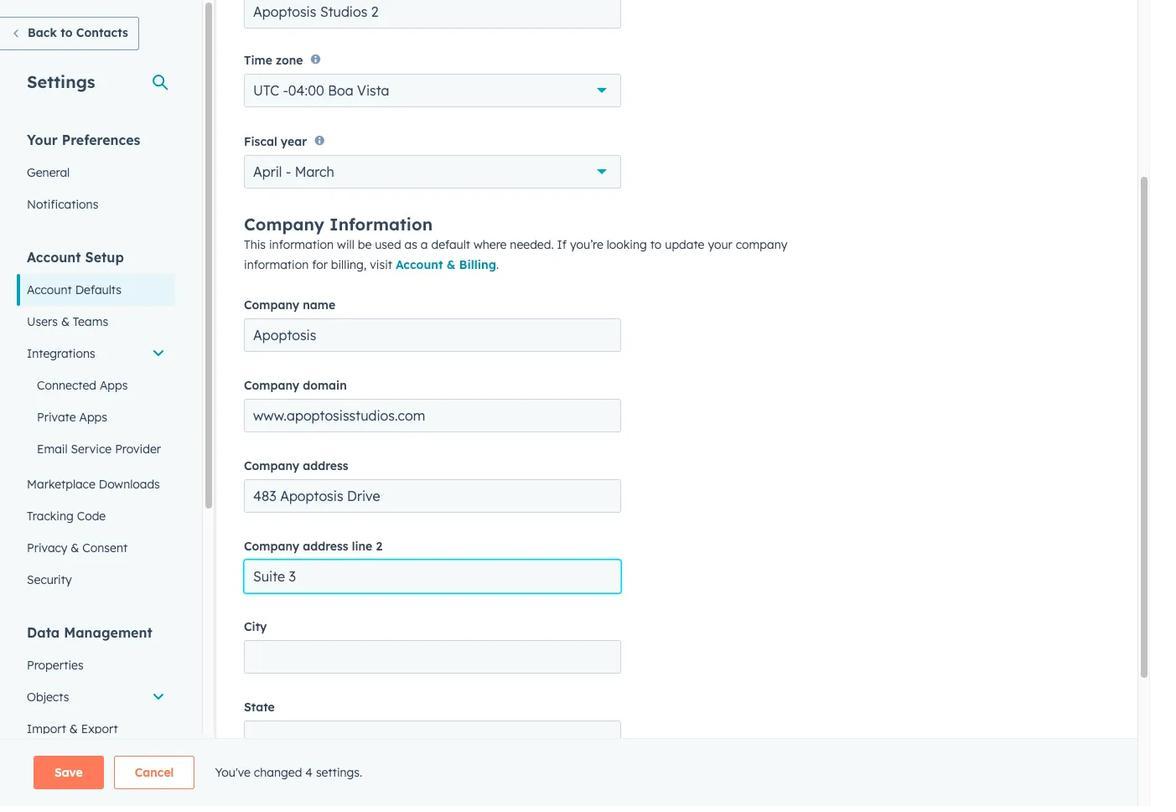 Task type: locate. For each thing, give the bounding box(es) containing it.
used
[[375, 237, 401, 252]]

april
[[253, 164, 282, 180]]

back to contacts link
[[0, 17, 139, 50]]

company for company information
[[244, 214, 324, 235]]

Zip text field
[[244, 802, 621, 807]]

1 address from the top
[[303, 459, 349, 474]]

privacy & consent link
[[17, 533, 175, 564]]

0 horizontal spatial to
[[61, 25, 73, 40]]

preferences
[[62, 132, 140, 148]]

year
[[281, 134, 307, 149]]

company for company domain
[[244, 378, 300, 393]]

account down a on the top left of the page
[[396, 257, 443, 273]]

- right utc
[[283, 82, 288, 99]]

apps for private apps
[[79, 410, 107, 425]]

needed.
[[510, 237, 554, 252]]

0 vertical spatial information
[[269, 237, 334, 252]]

email service provider link
[[17, 434, 175, 465]]

1 company from the top
[[244, 214, 324, 235]]

2
[[376, 539, 382, 554]]

company for company address
[[244, 459, 300, 474]]

0 vertical spatial address
[[303, 459, 349, 474]]

account up account defaults
[[27, 249, 81, 266]]

this information will be used as a default where needed. if you're looking to update your company information for billing, visit
[[244, 237, 788, 273]]

company
[[244, 214, 324, 235], [244, 298, 300, 313], [244, 378, 300, 393], [244, 459, 300, 474], [244, 539, 300, 554]]

marketplace
[[27, 477, 95, 492]]

3 company from the top
[[244, 378, 300, 393]]

account up 'users'
[[27, 283, 72, 298]]

company domain
[[244, 378, 347, 393]]

2 company from the top
[[244, 298, 300, 313]]

connected apps link
[[17, 370, 175, 402]]

billing
[[459, 257, 496, 273]]

Account name text field
[[244, 0, 621, 29]]

vista
[[357, 82, 390, 99]]

0 vertical spatial apps
[[100, 378, 128, 393]]

for
[[312, 257, 328, 273]]

- right april
[[286, 164, 291, 180]]

1 horizontal spatial to
[[651, 237, 662, 252]]

1 vertical spatial address
[[303, 539, 349, 554]]

zip
[[244, 781, 263, 796]]

1 vertical spatial -
[[286, 164, 291, 180]]

account for account defaults
[[27, 283, 72, 298]]

to right back
[[61, 25, 73, 40]]

04:00
[[288, 82, 324, 99]]

2 address from the top
[[303, 539, 349, 554]]

0 vertical spatial -
[[283, 82, 288, 99]]

code
[[77, 509, 106, 524]]

management
[[64, 625, 152, 642]]

users
[[27, 314, 58, 330]]

4 company from the top
[[244, 459, 300, 474]]

information down the this
[[244, 257, 309, 273]]

& down default
[[447, 257, 456, 273]]

looking
[[607, 237, 647, 252]]

import & export
[[27, 722, 118, 737]]

information up the for
[[269, 237, 334, 252]]

& left export
[[69, 722, 78, 737]]

address
[[303, 459, 349, 474], [303, 539, 349, 554]]

your preferences
[[27, 132, 140, 148]]

& right 'users'
[[61, 314, 70, 330]]

marketplace downloads link
[[17, 469, 175, 501]]

april - march
[[253, 164, 334, 180]]

connected
[[37, 378, 96, 393]]

apps up service
[[79, 410, 107, 425]]

utc -04:00 boa vista
[[253, 82, 390, 99]]

billing,
[[331, 257, 367, 273]]

contacts
[[76, 25, 128, 40]]

you've changed 4 settings.
[[215, 766, 362, 781]]

address left line
[[303, 539, 349, 554]]

be
[[358, 237, 372, 252]]

1 vertical spatial information
[[244, 257, 309, 273]]

&
[[447, 257, 456, 273], [61, 314, 70, 330], [71, 541, 79, 556], [69, 722, 78, 737]]

1 vertical spatial apps
[[79, 410, 107, 425]]

- for 04:00
[[283, 82, 288, 99]]

account & billing link
[[396, 257, 496, 273]]

notifications
[[27, 197, 98, 212]]

information
[[269, 237, 334, 252], [244, 257, 309, 273]]

will
[[337, 237, 355, 252]]

& inside data management element
[[69, 722, 78, 737]]

users & teams
[[27, 314, 108, 330]]

& for teams
[[61, 314, 70, 330]]

- inside popup button
[[283, 82, 288, 99]]

you're
[[570, 237, 604, 252]]

your
[[708, 237, 733, 252]]

apps
[[100, 378, 128, 393], [79, 410, 107, 425]]

5 company from the top
[[244, 539, 300, 554]]

address down the domain
[[303, 459, 349, 474]]

domain
[[303, 378, 347, 393]]

settings.
[[316, 766, 362, 781]]

account defaults
[[27, 283, 122, 298]]

to
[[61, 25, 73, 40], [651, 237, 662, 252]]

to left update
[[651, 237, 662, 252]]

-
[[283, 82, 288, 99], [286, 164, 291, 180]]

company information
[[244, 214, 433, 235]]

integrations button
[[17, 338, 175, 370]]

private apps link
[[17, 402, 175, 434]]

1 vertical spatial to
[[651, 237, 662, 252]]

company name
[[244, 298, 336, 313]]

State text field
[[244, 721, 621, 755]]

& right the privacy
[[71, 541, 79, 556]]

- for march
[[286, 164, 291, 180]]

& for consent
[[71, 541, 79, 556]]

back
[[28, 25, 57, 40]]

if
[[557, 237, 567, 252]]

address for company address
[[303, 459, 349, 474]]

to inside this information will be used as a default where needed. if you're looking to update your company information for billing, visit
[[651, 237, 662, 252]]

teams
[[73, 314, 108, 330]]

downloads
[[99, 477, 160, 492]]

name
[[303, 298, 336, 313]]

company for company address line 2
[[244, 539, 300, 554]]

update
[[665, 237, 705, 252]]

account setup
[[27, 249, 124, 266]]

apps up private apps link
[[100, 378, 128, 393]]

account
[[27, 249, 81, 266], [396, 257, 443, 273], [27, 283, 72, 298]]

- inside popup button
[[286, 164, 291, 180]]



Task type: describe. For each thing, give the bounding box(es) containing it.
properties
[[27, 658, 84, 673]]

utc -04:00 boa vista button
[[244, 74, 621, 107]]

where
[[474, 237, 507, 252]]

general link
[[17, 157, 175, 189]]

boa
[[328, 82, 354, 99]]

fiscal year
[[244, 134, 307, 149]]

tracking code
[[27, 509, 106, 524]]

your preferences element
[[17, 131, 175, 221]]

import
[[27, 722, 66, 737]]

april - march button
[[244, 155, 621, 189]]

company
[[736, 237, 788, 252]]

a
[[421, 237, 428, 252]]

you've
[[215, 766, 251, 781]]

default
[[431, 237, 470, 252]]

0 vertical spatial to
[[61, 25, 73, 40]]

account defaults link
[[17, 274, 175, 306]]

consent
[[82, 541, 128, 556]]

notifications link
[[17, 189, 175, 221]]

back to contacts
[[28, 25, 128, 40]]

address for company address line 2
[[303, 539, 349, 554]]

private
[[37, 410, 76, 425]]

account setup element
[[17, 248, 175, 596]]

& for billing
[[447, 257, 456, 273]]

cancel button
[[114, 756, 195, 790]]

tracking code link
[[17, 501, 175, 533]]

as
[[405, 237, 418, 252]]

city
[[244, 620, 267, 635]]

email
[[37, 442, 68, 457]]

security link
[[17, 564, 175, 596]]

Company address text field
[[244, 480, 621, 513]]

tracking
[[27, 509, 74, 524]]

private apps
[[37, 410, 107, 425]]

utc
[[253, 82, 279, 99]]

save button
[[34, 756, 104, 790]]

march
[[295, 164, 334, 180]]

security
[[27, 573, 72, 588]]

data management element
[[17, 624, 175, 777]]

import & export link
[[17, 714, 175, 746]]

time zone
[[244, 53, 303, 68]]

account for account & billing .
[[396, 257, 443, 273]]

email service provider
[[37, 442, 161, 457]]

properties link
[[17, 650, 175, 682]]

provider
[[115, 442, 161, 457]]

integrations
[[27, 346, 95, 361]]

zone
[[276, 53, 303, 68]]

export
[[81, 722, 118, 737]]

account & billing .
[[396, 257, 499, 273]]

defaults
[[75, 283, 122, 298]]

objects
[[27, 690, 69, 705]]

Company domain text field
[[244, 399, 621, 433]]

your
[[27, 132, 58, 148]]

account for account setup
[[27, 249, 81, 266]]

fiscal
[[244, 134, 277, 149]]

data
[[27, 625, 60, 642]]

general
[[27, 165, 70, 180]]

time
[[244, 53, 272, 68]]

company address
[[244, 459, 349, 474]]

cancel
[[135, 766, 174, 781]]

& for export
[[69, 722, 78, 737]]

marketplace downloads
[[27, 477, 160, 492]]

company for company name
[[244, 298, 300, 313]]

changed
[[254, 766, 302, 781]]

data management
[[27, 625, 152, 642]]

apps for connected apps
[[100, 378, 128, 393]]

information
[[330, 214, 433, 235]]

.
[[496, 257, 499, 273]]

state
[[244, 700, 275, 715]]

line
[[352, 539, 373, 554]]

save
[[55, 766, 83, 781]]

Company name text field
[[244, 319, 621, 352]]

users & teams link
[[17, 306, 175, 338]]

this
[[244, 237, 266, 252]]

Company address line 2 text field
[[244, 560, 621, 594]]

City text field
[[244, 641, 621, 674]]

privacy
[[27, 541, 67, 556]]

service
[[71, 442, 112, 457]]

4
[[306, 766, 313, 781]]

connected apps
[[37, 378, 128, 393]]

settings
[[27, 71, 95, 92]]



Task type: vqa. For each thing, say whether or not it's contained in the screenshot.
This information will be used as a default where needed. If you're looking to update your company information for billing, visit
yes



